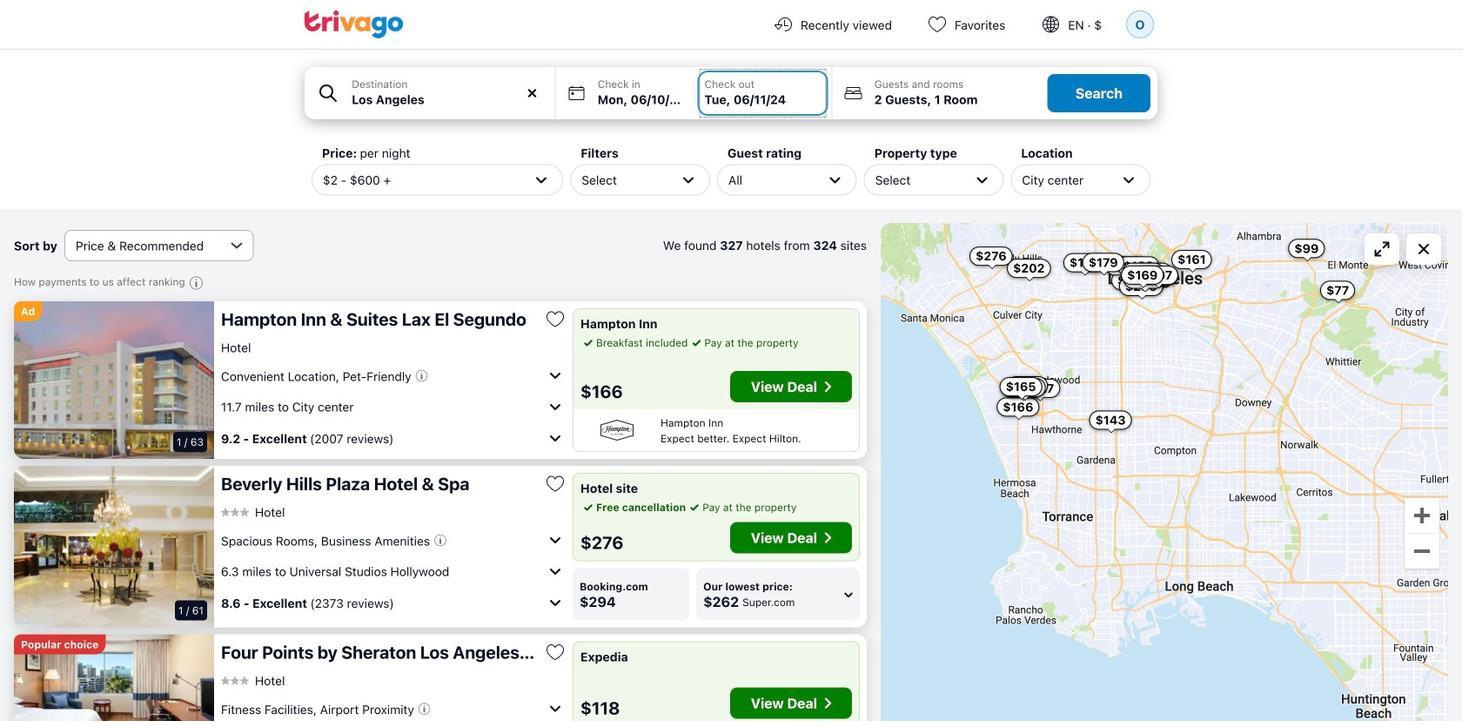 Task type: vqa. For each thing, say whether or not it's contained in the screenshot.
Hilton image
no



Task type: describe. For each thing, give the bounding box(es) containing it.
hampton inn image
[[581, 418, 654, 442]]

hampton inn & suites lax el segundo, (los angeles, usa) image
[[14, 301, 214, 459]]



Task type: locate. For each thing, give the bounding box(es) containing it.
clear image
[[525, 85, 541, 101]]

Where to? search field
[[352, 91, 545, 109]]

trivago logo image
[[305, 10, 404, 38]]

beverly hills plaza hotel & spa, (los angeles, usa) image
[[14, 466, 214, 627]]

map region
[[881, 223, 1449, 721]]

None field
[[305, 67, 555, 119]]

four points by sheraton los angeles international airport, (los angeles, usa) image
[[14, 634, 214, 721]]



